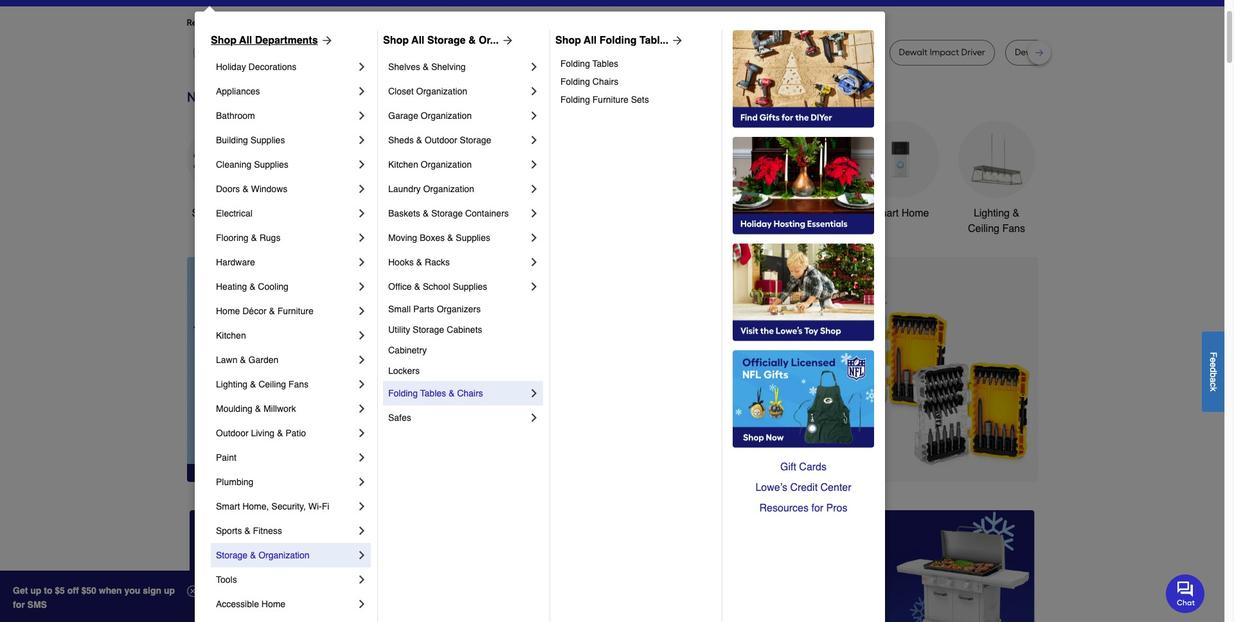 Task type: locate. For each thing, give the bounding box(es) containing it.
chevron right image for smart home, security, wi-fi
[[356, 500, 368, 513]]

0 vertical spatial smart
[[871, 208, 899, 219]]

chairs
[[593, 77, 619, 87], [457, 388, 483, 399]]

impact for impact driver
[[814, 47, 843, 58]]

0 horizontal spatial arrow right image
[[318, 34, 333, 47]]

lighting
[[974, 208, 1010, 219], [216, 379, 248, 390]]

chevron right image for lawn & garden
[[356, 354, 368, 366]]

all up shelves & shelving
[[412, 35, 424, 46]]

4 bit from the left
[[1063, 47, 1074, 58]]

0 vertical spatial tools link
[[380, 121, 457, 221]]

all right shop
[[218, 208, 230, 219]]

folding furniture sets
[[561, 95, 649, 105]]

kitchen up lawn
[[216, 330, 246, 341]]

drill for dewalt drill bit
[[369, 47, 384, 58]]

outdoor down garage organization
[[425, 135, 457, 145]]

0 horizontal spatial tools link
[[216, 568, 356, 592]]

chevron right image for paint
[[356, 451, 368, 464]]

shop down more suggestions for you link
[[383, 35, 409, 46]]

for down get
[[13, 600, 25, 610]]

home décor & furniture
[[216, 306, 314, 316]]

1 vertical spatial home
[[216, 306, 240, 316]]

office
[[388, 282, 412, 292]]

chat invite button image
[[1166, 574, 1205, 613]]

0 vertical spatial lighting & ceiling fans
[[968, 208, 1025, 235]]

3 dewalt from the left
[[899, 47, 928, 58]]

supplies up windows
[[254, 159, 289, 170]]

1 horizontal spatial lighting & ceiling fans
[[968, 208, 1025, 235]]

outdoor living & patio link
[[216, 421, 356, 446]]

b
[[1209, 372, 1219, 377]]

0 horizontal spatial furniture
[[278, 306, 314, 316]]

utility storage cabinets link
[[388, 320, 541, 340]]

fi
[[322, 501, 329, 512]]

christmas
[[491, 208, 538, 219]]

e
[[1209, 357, 1219, 362], [1209, 362, 1219, 367]]

3 shop from the left
[[555, 35, 581, 46]]

scroll to item #2 image
[[692, 459, 723, 464]]

sheds & outdoor storage
[[388, 135, 491, 145]]

1 drill from the left
[[369, 47, 384, 58]]

outdoor inside sheds & outdoor storage link
[[425, 135, 457, 145]]

paint link
[[216, 446, 356, 470]]

resources for pros
[[760, 503, 848, 514]]

up
[[30, 586, 41, 596], [164, 586, 175, 596]]

shop inside shop all departments link
[[211, 35, 237, 46]]

shop these last-minute gifts. $99 or less. quantities are limited and won't last. image
[[187, 257, 394, 482]]

racks
[[425, 257, 450, 267]]

0 vertical spatial home
[[902, 208, 929, 219]]

1 horizontal spatial fans
[[1002, 223, 1025, 235]]

0 horizontal spatial smart
[[216, 501, 240, 512]]

sports & fitness link
[[216, 519, 356, 543]]

ceiling
[[968, 223, 1000, 235], [259, 379, 286, 390]]

2 impact from the left
[[814, 47, 843, 58]]

decorations inside 'holiday decorations' "link"
[[249, 62, 297, 72]]

appliances link
[[216, 79, 356, 104]]

1 vertical spatial furniture
[[278, 306, 314, 316]]

recommended
[[187, 17, 249, 28]]

chevron right image for shelves & shelving
[[528, 60, 541, 73]]

4 drill from the left
[[1046, 47, 1061, 58]]

2 drill from the left
[[610, 47, 625, 58]]

arrow right image for shop all storage & or...
[[499, 34, 514, 47]]

2 set from the left
[[1076, 47, 1089, 58]]

organization up sheds & outdoor storage
[[421, 111, 472, 121]]

1 vertical spatial decorations
[[487, 223, 542, 235]]

lockers link
[[388, 361, 541, 381]]

1 vertical spatial kitchen
[[216, 330, 246, 341]]

tools down laundry organization
[[406, 208, 430, 219]]

up to 30 percent off select grills and accessories. image
[[767, 510, 1035, 622]]

tools link
[[380, 121, 457, 221], [216, 568, 356, 592]]

storage up the shelving
[[427, 35, 466, 46]]

a
[[1209, 377, 1219, 382]]

shelves
[[388, 62, 420, 72]]

tables for folding tables & chairs
[[420, 388, 446, 399]]

all up folding tables
[[584, 35, 597, 46]]

hooks & racks link
[[388, 250, 528, 275]]

folding up drill bit set
[[600, 35, 637, 46]]

None search field
[[479, 0, 830, 8]]

1 horizontal spatial shop
[[383, 35, 409, 46]]

organizers
[[437, 304, 481, 314]]

for left pros
[[812, 503, 824, 514]]

0 vertical spatial tables
[[593, 59, 618, 69]]

all for storage
[[412, 35, 424, 46]]

0 horizontal spatial outdoor
[[216, 428, 249, 438]]

1 horizontal spatial impact
[[814, 47, 843, 58]]

lighting & ceiling fans
[[968, 208, 1025, 235], [216, 379, 309, 390]]

0 horizontal spatial impact
[[512, 47, 542, 58]]

chevron right image for laundry organization
[[528, 183, 541, 195]]

organization down the shelving
[[416, 86, 467, 96]]

you for more suggestions for you
[[418, 17, 433, 28]]

all for deals
[[218, 208, 230, 219]]

smart home, security, wi-fi link
[[216, 494, 356, 519]]

shop all deals link
[[187, 121, 264, 221]]

0 vertical spatial fans
[[1002, 223, 1025, 235]]

outdoor inside outdoor tools & equipment
[[671, 208, 708, 219]]

2 horizontal spatial home
[[902, 208, 929, 219]]

2 shop from the left
[[383, 35, 409, 46]]

paint
[[216, 453, 237, 463]]

2 bit from the left
[[570, 47, 581, 58]]

bit for dewalt drill bit set
[[1063, 47, 1074, 58]]

plumbing
[[216, 477, 254, 487]]

hardware link
[[216, 250, 356, 275]]

storage up moving boxes & supplies
[[431, 208, 463, 219]]

organization up baskets & storage containers
[[423, 184, 474, 194]]

closet organization link
[[388, 79, 528, 104]]

kitchen organization
[[388, 159, 472, 170]]

organization down sports & fitness link
[[259, 550, 310, 561]]

gift cards link
[[733, 457, 874, 478]]

sports
[[216, 526, 242, 536]]

for inside get up to $5 off $50 when you sign up for sms
[[13, 600, 25, 610]]

0 horizontal spatial shop
[[211, 35, 237, 46]]

0 horizontal spatial kitchen
[[216, 330, 246, 341]]

2 horizontal spatial impact
[[930, 47, 959, 58]]

3 drill from the left
[[769, 47, 784, 58]]

decorations down shop all departments link on the top of page
[[249, 62, 297, 72]]

0 horizontal spatial you
[[304, 17, 319, 28]]

0 vertical spatial chairs
[[593, 77, 619, 87]]

organization for laundry organization
[[423, 184, 474, 194]]

2 horizontal spatial outdoor
[[671, 208, 708, 219]]

laundry organization
[[388, 184, 474, 194]]

2 dewalt from the left
[[738, 47, 767, 58]]

chevron right image
[[356, 60, 368, 73], [528, 109, 541, 122], [356, 183, 368, 195], [528, 207, 541, 220], [356, 231, 368, 244], [528, 231, 541, 244], [356, 256, 368, 269], [528, 256, 541, 269], [528, 280, 541, 293], [356, 354, 368, 366], [356, 378, 368, 391], [356, 402, 368, 415], [356, 427, 368, 440], [356, 451, 368, 464], [356, 525, 368, 537], [356, 549, 368, 562]]

kitchen inside "link"
[[216, 330, 246, 341]]

fitness
[[253, 526, 282, 536]]

you left more
[[304, 17, 319, 28]]

1 shop from the left
[[211, 35, 237, 46]]

up right sign
[[164, 586, 175, 596]]

kitchen up laundry
[[388, 159, 418, 170]]

tools up the accessible
[[216, 575, 237, 585]]

supplies up cleaning supplies
[[251, 135, 285, 145]]

supplies up the small parts organizers link
[[453, 282, 487, 292]]

folding up folding chairs
[[561, 59, 590, 69]]

1 vertical spatial chairs
[[457, 388, 483, 399]]

shop inside shop all folding tabl... link
[[555, 35, 581, 46]]

decorations down christmas
[[487, 223, 542, 235]]

0 horizontal spatial ceiling
[[259, 379, 286, 390]]

all down recommended searches for you
[[239, 35, 252, 46]]

bathroom
[[216, 111, 255, 121], [782, 208, 826, 219]]

2 you from the left
[[418, 17, 433, 28]]

arrow left image
[[426, 370, 439, 382]]

shop down recommended
[[211, 35, 237, 46]]

shelving
[[431, 62, 466, 72]]

outdoor tools & equipment link
[[669, 121, 746, 237]]

shop all departments
[[211, 35, 318, 46]]

for
[[290, 17, 302, 28], [404, 17, 416, 28], [812, 503, 824, 514], [13, 600, 25, 610]]

departments
[[255, 35, 318, 46]]

heating & cooling link
[[216, 275, 356, 299]]

cards
[[799, 462, 827, 473]]

bit for dewalt drill bit
[[386, 47, 397, 58]]

moving
[[388, 233, 417, 243]]

office & school supplies link
[[388, 275, 528, 299]]

organization for closet organization
[[416, 86, 467, 96]]

folding for folding tables & chairs
[[388, 388, 418, 399]]

1 horizontal spatial lighting
[[974, 208, 1010, 219]]

dewalt for dewalt drill
[[738, 47, 767, 58]]

sets
[[631, 95, 649, 105]]

all
[[239, 35, 252, 46], [412, 35, 424, 46], [584, 35, 597, 46], [218, 208, 230, 219]]

0 vertical spatial decorations
[[249, 62, 297, 72]]

impact driver
[[814, 47, 870, 58]]

set
[[640, 47, 653, 58], [1076, 47, 1089, 58]]

0 horizontal spatial lighting
[[216, 379, 248, 390]]

parts
[[413, 304, 434, 314]]

get
[[13, 586, 28, 596]]

kitchen
[[388, 159, 418, 170], [216, 330, 246, 341]]

outdoor down moulding
[[216, 428, 249, 438]]

e up b at bottom
[[1209, 362, 1219, 367]]

1 horizontal spatial kitchen
[[388, 159, 418, 170]]

0 vertical spatial lighting
[[974, 208, 1010, 219]]

plumbing link
[[216, 470, 356, 494]]

2 horizontal spatial shop
[[555, 35, 581, 46]]

1 vertical spatial fans
[[289, 379, 309, 390]]

shop inside shop all storage & or... link
[[383, 35, 409, 46]]

organization down sheds & outdoor storage
[[421, 159, 472, 170]]

chevron right image for sports & fitness
[[356, 525, 368, 537]]

1 horizontal spatial furniture
[[593, 95, 629, 105]]

folding down folding chairs
[[561, 95, 590, 105]]

1 vertical spatial outdoor
[[671, 208, 708, 219]]

tables down arrow left image
[[420, 388, 446, 399]]

dewalt drill bit set
[[1015, 47, 1089, 58]]

smart for smart home
[[871, 208, 899, 219]]

arrow right image
[[318, 34, 333, 47], [499, 34, 514, 47], [1014, 370, 1027, 382]]

dewalt for dewalt drill bit set
[[1015, 47, 1044, 58]]

kitchen for kitchen
[[216, 330, 246, 341]]

small
[[388, 304, 411, 314]]

storage down sports
[[216, 550, 248, 561]]

tables for folding tables
[[593, 59, 618, 69]]

0 horizontal spatial lighting & ceiling fans
[[216, 379, 309, 390]]

1 horizontal spatial bathroom
[[782, 208, 826, 219]]

0 vertical spatial kitchen
[[388, 159, 418, 170]]

1 vertical spatial ceiling
[[259, 379, 286, 390]]

outdoor up equipment
[[671, 208, 708, 219]]

3 impact from the left
[[930, 47, 959, 58]]

arrow right image inside shop all departments link
[[318, 34, 333, 47]]

chairs down lockers link
[[457, 388, 483, 399]]

1 horizontal spatial home
[[262, 599, 286, 609]]

chairs up folding furniture sets on the top
[[593, 77, 619, 87]]

shop up the impact driver bit
[[555, 35, 581, 46]]

1 horizontal spatial set
[[1076, 47, 1089, 58]]

1 horizontal spatial bathroom link
[[765, 121, 842, 221]]

folding down lockers
[[388, 388, 418, 399]]

0 vertical spatial outdoor
[[425, 135, 457, 145]]

more suggestions for you
[[329, 17, 433, 28]]

1 vertical spatial tools link
[[216, 568, 356, 592]]

arrow right image inside shop all storage & or... link
[[499, 34, 514, 47]]

1 you from the left
[[304, 17, 319, 28]]

2 up from the left
[[164, 586, 175, 596]]

school
[[423, 282, 450, 292]]

0 horizontal spatial driver
[[544, 47, 568, 58]]

2 vertical spatial home
[[262, 599, 286, 609]]

patio
[[286, 428, 306, 438]]

new deals every day during 25 days of deals image
[[187, 86, 1038, 108]]

1 horizontal spatial decorations
[[487, 223, 542, 235]]

chevron right image for hooks & racks
[[528, 256, 541, 269]]

drill for dewalt drill
[[769, 47, 784, 58]]

chevron right image
[[528, 60, 541, 73], [356, 85, 368, 98], [528, 85, 541, 98], [356, 109, 368, 122], [356, 134, 368, 147], [528, 134, 541, 147], [356, 158, 368, 171], [528, 158, 541, 171], [528, 183, 541, 195], [356, 207, 368, 220], [356, 280, 368, 293], [356, 305, 368, 318], [356, 329, 368, 342], [528, 387, 541, 400], [528, 411, 541, 424], [356, 476, 368, 489], [356, 500, 368, 513], [356, 573, 368, 586], [356, 598, 368, 611]]

1 impact from the left
[[512, 47, 542, 58]]

living
[[251, 428, 275, 438]]

driver
[[544, 47, 568, 58], [845, 47, 870, 58], [961, 47, 985, 58]]

shop all storage & or...
[[383, 35, 499, 46]]

for right suggestions in the top of the page
[[404, 17, 416, 28]]

0 horizontal spatial lighting & ceiling fans link
[[216, 372, 356, 397]]

folding chairs
[[561, 77, 619, 87]]

1 vertical spatial lighting & ceiling fans link
[[216, 372, 356, 397]]

chevron right image for folding tables & chairs
[[528, 387, 541, 400]]

storage up kitchen organization link
[[460, 135, 491, 145]]

chevron right image for holiday decorations
[[356, 60, 368, 73]]

holiday
[[216, 62, 246, 72]]

chevron right image for outdoor living & patio
[[356, 427, 368, 440]]

0 horizontal spatial decorations
[[249, 62, 297, 72]]

garage organization
[[388, 111, 472, 121]]

1 vertical spatial smart
[[216, 501, 240, 512]]

1 vertical spatial lighting & ceiling fans
[[216, 379, 309, 390]]

drill for dewalt drill bit set
[[1046, 47, 1061, 58]]

organization for kitchen organization
[[421, 159, 472, 170]]

1 horizontal spatial smart
[[871, 208, 899, 219]]

0 horizontal spatial set
[[640, 47, 653, 58]]

decorations inside christmas decorations "link"
[[487, 223, 542, 235]]

0 horizontal spatial fans
[[289, 379, 309, 390]]

1 vertical spatial tables
[[420, 388, 446, 399]]

chevron right image for sheds & outdoor storage
[[528, 134, 541, 147]]

1 horizontal spatial chairs
[[593, 77, 619, 87]]

folding tables & chairs
[[388, 388, 483, 399]]

shelves & shelving link
[[388, 55, 528, 79]]

4 dewalt from the left
[[1015, 47, 1044, 58]]

home for smart home
[[902, 208, 929, 219]]

2 vertical spatial outdoor
[[216, 428, 249, 438]]

furniture up kitchen "link"
[[278, 306, 314, 316]]

up to 35 percent off select small appliances. image
[[478, 510, 746, 622]]

1 horizontal spatial driver
[[845, 47, 870, 58]]

1 horizontal spatial tables
[[593, 59, 618, 69]]

outdoor inside outdoor living & patio "link"
[[216, 428, 249, 438]]

safes
[[388, 413, 411, 423]]

storage inside baskets & storage containers link
[[431, 208, 463, 219]]

for inside 'resources for pros' link
[[812, 503, 824, 514]]

tables up folding chairs
[[593, 59, 618, 69]]

1 horizontal spatial tools
[[406, 208, 430, 219]]

outdoor living & patio
[[216, 428, 306, 438]]

kitchen for kitchen organization
[[388, 159, 418, 170]]

$50
[[81, 586, 96, 596]]

chevron right image for kitchen organization
[[528, 158, 541, 171]]

chairs inside folding chairs link
[[593, 77, 619, 87]]

folding down folding tables
[[561, 77, 590, 87]]

shop all departments link
[[211, 33, 333, 48]]

1 horizontal spatial outdoor
[[425, 135, 457, 145]]

1 vertical spatial bathroom
[[782, 208, 826, 219]]

1 horizontal spatial arrow right image
[[499, 34, 514, 47]]

0 horizontal spatial chairs
[[457, 388, 483, 399]]

organization for garage organization
[[421, 111, 472, 121]]

furniture down folding chairs
[[593, 95, 629, 105]]

storage & organization link
[[216, 543, 356, 568]]

recommended searches for you heading
[[187, 17, 1038, 30]]

1 driver from the left
[[544, 47, 568, 58]]

tools
[[406, 208, 430, 219], [711, 208, 735, 219], [216, 575, 237, 585]]

deals
[[232, 208, 259, 219]]

bit for impact driver bit
[[570, 47, 581, 58]]

k
[[1209, 387, 1219, 391]]

folding for folding tables
[[561, 59, 590, 69]]

2 horizontal spatial driver
[[961, 47, 985, 58]]

up left to
[[30, 586, 41, 596]]

0 vertical spatial bathroom
[[216, 111, 255, 121]]

millwork
[[264, 404, 296, 414]]

chevron right image for moulding & millwork
[[356, 402, 368, 415]]

1 horizontal spatial tools link
[[380, 121, 457, 221]]

chevron right image for hardware
[[356, 256, 368, 269]]

chevron right image for heating & cooling
[[356, 280, 368, 293]]

storage down parts
[[413, 325, 444, 335]]

2 horizontal spatial tools
[[711, 208, 735, 219]]

home for accessible home
[[262, 599, 286, 609]]

closet
[[388, 86, 414, 96]]

tools up equipment
[[711, 208, 735, 219]]

1 horizontal spatial you
[[418, 17, 433, 28]]

lawn
[[216, 355, 238, 365]]

for inside more suggestions for you link
[[404, 17, 416, 28]]

0 vertical spatial furniture
[[593, 95, 629, 105]]

1 bit from the left
[[386, 47, 397, 58]]

furniture inside folding furniture sets link
[[593, 95, 629, 105]]

chevron right image for tools
[[356, 573, 368, 586]]

supplies inside 'link'
[[453, 282, 487, 292]]

shop for shop all storage & or...
[[383, 35, 409, 46]]

cleaning supplies
[[216, 159, 289, 170]]

lighting & ceiling fans link
[[958, 121, 1035, 237], [216, 372, 356, 397]]

1 horizontal spatial up
[[164, 586, 175, 596]]

0 horizontal spatial tables
[[420, 388, 446, 399]]

0 horizontal spatial bathroom
[[216, 111, 255, 121]]

you inside more suggestions for you link
[[418, 17, 433, 28]]

e up d
[[1209, 357, 1219, 362]]

1 horizontal spatial ceiling
[[968, 223, 1000, 235]]

1 dewalt from the left
[[338, 47, 367, 58]]

you up shop all storage & or...
[[418, 17, 433, 28]]

0 horizontal spatial up
[[30, 586, 41, 596]]

gift
[[780, 462, 796, 473]]

0 vertical spatial lighting & ceiling fans link
[[958, 121, 1035, 237]]

2 driver from the left
[[845, 47, 870, 58]]



Task type: vqa. For each thing, say whether or not it's contained in the screenshot.
2 IN STOCK AISLE BACK WALL | BAY 10
no



Task type: describe. For each thing, give the bounding box(es) containing it.
chevron right image for electrical
[[356, 207, 368, 220]]

shop all folding tabl... link
[[555, 33, 684, 48]]

building supplies link
[[216, 128, 356, 152]]

kitchen link
[[216, 323, 356, 348]]

folding for folding chairs
[[561, 77, 590, 87]]

sheds
[[388, 135, 414, 145]]

sms
[[27, 600, 47, 610]]

decorations for christmas
[[487, 223, 542, 235]]

off
[[67, 586, 79, 596]]

searches
[[251, 17, 288, 28]]

heating & cooling
[[216, 282, 289, 292]]

shop for shop all departments
[[211, 35, 237, 46]]

dewalt drill bit
[[338, 47, 397, 58]]

doors & windows link
[[216, 177, 356, 201]]

1 up from the left
[[30, 586, 41, 596]]

hooks
[[388, 257, 414, 267]]

f
[[1209, 352, 1219, 357]]

cooling
[[258, 282, 289, 292]]

dewalt for dewalt impact driver
[[899, 47, 928, 58]]

storage inside utility storage cabinets 'link'
[[413, 325, 444, 335]]

& inside outdoor tools & equipment
[[737, 208, 744, 219]]

accessible home link
[[216, 592, 356, 617]]

outdoor for outdoor living & patio
[[216, 428, 249, 438]]

chevron right image for appliances
[[356, 85, 368, 98]]

cleaning supplies link
[[216, 152, 356, 177]]

folding tables link
[[561, 55, 713, 73]]

electrical link
[[216, 201, 356, 226]]

impact for impact driver bit
[[512, 47, 542, 58]]

kitchen organization link
[[388, 152, 528, 177]]

lowe's credit center link
[[733, 478, 874, 498]]

baskets
[[388, 208, 420, 219]]

accessible
[[216, 599, 259, 609]]

chevron right image for safes
[[528, 411, 541, 424]]

baskets & storage containers
[[388, 208, 509, 219]]

cleaning
[[216, 159, 252, 170]]

lowe's credit center
[[756, 482, 852, 494]]

1 vertical spatial lighting
[[216, 379, 248, 390]]

chevron right image for office & school supplies
[[528, 280, 541, 293]]

chevron right image for bathroom
[[356, 109, 368, 122]]

accessible home
[[216, 599, 286, 609]]

storage inside storage & organization link
[[216, 550, 248, 561]]

chevron right image for baskets & storage containers
[[528, 207, 541, 220]]

electrical
[[216, 208, 253, 219]]

1 set from the left
[[640, 47, 653, 58]]

0 vertical spatial ceiling
[[968, 223, 1000, 235]]

more
[[329, 17, 350, 28]]

1 horizontal spatial lighting & ceiling fans link
[[958, 121, 1035, 237]]

officially licensed n f l gifts. shop now. image
[[733, 350, 874, 448]]

christmas decorations link
[[476, 121, 553, 237]]

chevron right image for doors & windows
[[356, 183, 368, 195]]

moulding
[[216, 404, 253, 414]]

lowe's
[[756, 482, 788, 494]]

when
[[99, 586, 122, 596]]

dewalt for dewalt drill bit
[[338, 47, 367, 58]]

dewalt drill
[[738, 47, 784, 58]]

chevron right image for building supplies
[[356, 134, 368, 147]]

drill bit set
[[610, 47, 653, 58]]

holiday decorations link
[[216, 55, 356, 79]]

chevron right image for moving boxes & supplies
[[528, 231, 541, 244]]

chevron right image for kitchen
[[356, 329, 368, 342]]

suggestions
[[352, 17, 403, 28]]

shop all storage & or... link
[[383, 33, 514, 48]]

chevron right image for plumbing
[[356, 476, 368, 489]]

building
[[216, 135, 248, 145]]

2 e from the top
[[1209, 362, 1219, 367]]

flooring & rugs link
[[216, 226, 356, 250]]

0 horizontal spatial bathroom link
[[216, 104, 356, 128]]

lighting inside "lighting & ceiling fans"
[[974, 208, 1010, 219]]

f e e d b a c k button
[[1202, 331, 1225, 412]]

credit
[[790, 482, 818, 494]]

tools inside outdoor tools & equipment
[[711, 208, 735, 219]]

windows
[[251, 184, 288, 194]]

lawn & garden link
[[216, 348, 356, 372]]

supplies down 'containers'
[[456, 233, 490, 243]]

chevron right image for flooring & rugs
[[356, 231, 368, 244]]

chevron right image for home décor & furniture
[[356, 305, 368, 318]]

outdoor for outdoor tools & equipment
[[671, 208, 708, 219]]

heating
[[216, 282, 247, 292]]

chevron right image for accessible home
[[356, 598, 368, 611]]

smart home link
[[862, 121, 939, 221]]

scroll to item #4 image
[[756, 459, 787, 464]]

get up to 2 free select tools or batteries when you buy 1 with select purchases. image
[[189, 510, 458, 622]]

you for recommended searches for you
[[304, 17, 319, 28]]

decorations for holiday
[[249, 62, 297, 72]]

garage organization link
[[388, 104, 528, 128]]

resources
[[760, 503, 809, 514]]

visit the lowe's toy shop. image
[[733, 244, 874, 341]]

rugs
[[260, 233, 281, 243]]

impact driver bit
[[512, 47, 581, 58]]

closet organization
[[388, 86, 467, 96]]

pros
[[826, 503, 848, 514]]

garden
[[249, 355, 279, 365]]

scroll to item #5 image
[[787, 459, 818, 464]]

0 horizontal spatial home
[[216, 306, 240, 316]]

lockers
[[388, 366, 420, 376]]

folding chairs link
[[561, 73, 713, 91]]

shop for shop all folding tabl...
[[555, 35, 581, 46]]

chevron right image for storage & organization
[[356, 549, 368, 562]]

3 bit from the left
[[628, 47, 638, 58]]

driver for impact driver bit
[[544, 47, 568, 58]]

moulding & millwork link
[[216, 397, 356, 421]]

all for departments
[[239, 35, 252, 46]]

safes link
[[388, 406, 528, 430]]

sheds & outdoor storage link
[[388, 128, 528, 152]]

$5
[[55, 586, 65, 596]]

moving boxes & supplies
[[388, 233, 490, 243]]

chevron right image for lighting & ceiling fans
[[356, 378, 368, 391]]

storage inside shop all storage & or... link
[[427, 35, 466, 46]]

get up to $5 off $50 when you sign up for sms
[[13, 586, 175, 610]]

utility storage cabinets
[[388, 325, 482, 335]]

holiday hosting essentials. image
[[733, 137, 874, 235]]

folding furniture sets link
[[561, 91, 713, 109]]

for up departments
[[290, 17, 302, 28]]

folding for folding furniture sets
[[561, 95, 590, 105]]

sports & fitness
[[216, 526, 282, 536]]

appliances
[[216, 86, 260, 96]]

folding tables & chairs link
[[388, 381, 528, 406]]

lawn & garden
[[216, 355, 279, 365]]

3 driver from the left
[[961, 47, 985, 58]]

up to 50 percent off select tools and accessories. image
[[415, 257, 1038, 482]]

smart for smart home, security, wi-fi
[[216, 501, 240, 512]]

outdoor tools & equipment
[[671, 208, 744, 235]]

chevron right image for garage organization
[[528, 109, 541, 122]]

furniture inside home décor & furniture link
[[278, 306, 314, 316]]

0 horizontal spatial tools
[[216, 575, 237, 585]]

chevron right image for closet organization
[[528, 85, 541, 98]]

2 horizontal spatial arrow right image
[[1014, 370, 1027, 382]]

driver for impact driver
[[845, 47, 870, 58]]

& inside "link"
[[277, 428, 283, 438]]

1 e from the top
[[1209, 357, 1219, 362]]

fans inside "lighting & ceiling fans"
[[1002, 223, 1025, 235]]

shop
[[192, 208, 216, 219]]

all for folding
[[584, 35, 597, 46]]

arrow right image
[[669, 34, 684, 47]]

storage inside sheds & outdoor storage link
[[460, 135, 491, 145]]

sign
[[143, 586, 161, 596]]

chairs inside folding tables & chairs link
[[457, 388, 483, 399]]

containers
[[465, 208, 509, 219]]

find gifts for the diyer. image
[[733, 30, 874, 128]]

chevron right image for cleaning supplies
[[356, 158, 368, 171]]

security,
[[272, 501, 306, 512]]

scroll to item #3 element
[[723, 458, 756, 465]]

arrow right image for shop all departments
[[318, 34, 333, 47]]

utility
[[388, 325, 410, 335]]



